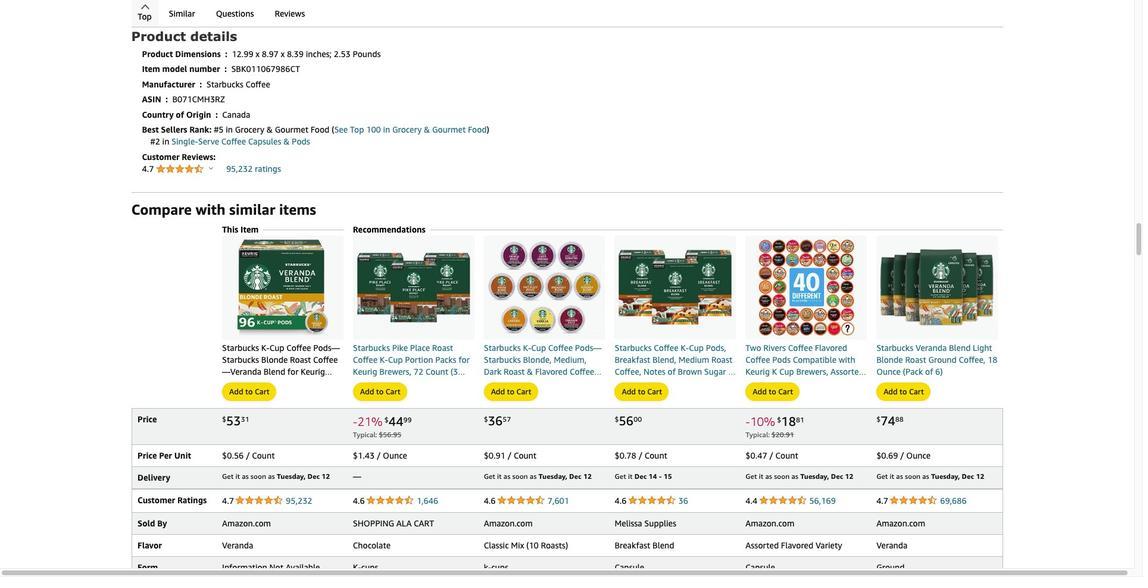 Task type: vqa. For each thing, say whether or not it's contained in the screenshot.


Task type: locate. For each thing, give the bounding box(es) containing it.
1 4.6 from the left
[[353, 496, 365, 506]]

0 vertical spatial 36
[[488, 414, 503, 429]]

0 horizontal spatial blonde
[[261, 355, 288, 365]]

cups down classic
[[492, 563, 509, 573]]

model
[[162, 64, 187, 74]]

ounce up '88'
[[877, 367, 901, 377]]

add down dark
[[491, 387, 505, 396]]

31
[[241, 415, 249, 424]]

amazon.com
[[222, 519, 271, 529], [484, 519, 533, 529], [746, 519, 795, 529], [877, 519, 926, 529]]

cart
[[414, 519, 434, 529]]

2 x from the left
[[281, 49, 285, 59]]

2 horizontal spatial for
[[533, 379, 544, 389]]

1 add from the left
[[229, 387, 243, 396]]

delivery
[[138, 473, 170, 483]]

variety for —1
[[484, 379, 511, 389]]

get it as soon as tuesday, dec 12 up 7,601
[[484, 472, 592, 481]]

1 vertical spatial breakfast
[[615, 541, 651, 551]]

cup right k
[[780, 367, 795, 377]]

0 horizontal spatial blend
[[264, 367, 285, 377]]

in right #5
[[226, 125, 233, 135]]

keurig up the 'arabica—4' at bottom left
[[301, 367, 325, 377]]

add left orange,
[[622, 387, 636, 396]]

brewers, inside starbucks pike place roast coffee k-cup portion packs for keurig brewers, 72 count (3 boxes of 24 k-cups)
[[380, 367, 412, 377]]

it down $0.69
[[890, 472, 895, 481]]

product
[[131, 28, 186, 43], [142, 49, 173, 59]]

add to cart submit up '88'
[[878, 383, 930, 401]]

1 vertical spatial blend
[[264, 367, 285, 377]]

$ inside the $ 56 00
[[615, 415, 619, 424]]

cart left cups)
[[386, 387, 401, 396]]

0 horizontal spatial 24
[[387, 379, 397, 389]]

brewers, for of
[[380, 367, 412, 377]]

1 vertical spatial price
[[138, 451, 157, 461]]

(pack inside starbucks coffee k-cup pods, breakfast blend, medium roast coffee, notes of brown sugar & sweet orange, keurig genuine k-cup pods, 24 ct k-cups/box (pack of 3 box)
[[615, 402, 635, 413]]

1 grocery from the left
[[235, 125, 265, 135]]

0 vertical spatial top
[[138, 11, 152, 21]]

item right this
[[241, 225, 259, 235]]

1 pods— from the left
[[313, 343, 340, 353]]

4.6 up 'melissa'
[[615, 496, 627, 506]]

1 horizontal spatial gourmet
[[432, 125, 466, 135]]

- for 44
[[353, 415, 358, 429]]

to left (40
[[507, 387, 515, 396]]

2 brewers, from the left
[[797, 367, 829, 377]]

$ 36 57
[[484, 414, 511, 429]]

0 vertical spatial 95,232
[[226, 164, 253, 174]]

coffee—
[[570, 367, 603, 377]]

/ for $0.91
[[508, 451, 512, 461]]

4.7 button
[[142, 164, 213, 175]]

2 horizontal spatial ounce
[[907, 451, 931, 461]]

melissa
[[615, 519, 643, 529]]

$ inside $ 36 57
[[484, 415, 488, 424]]

price left per
[[138, 451, 157, 461]]

variety down dark
[[484, 379, 511, 389]]

/ right the $0.47
[[770, 451, 774, 461]]

starbucks inside product details product dimensions                                     ‏                                         :                                     ‎ 12.99 x 8.97 x 8.39 inches; 2.53 pounds item model number                                     ‏                                         :                                     ‎ sbk011067986ct manufacturer                                     ‏                                         :                                     ‎ starbucks coffee asin                                     ‏                                         :                                     ‎ b071cmh3rz country of origin                                     ‏                                         :                                     ‎ canada best sellers rank: #5 in grocery & gourmet food ( see top 100 in grocery & gourmet food ) #2 in single-serve coffee capsules & pods
[[207, 79, 244, 89]]

in right #2
[[162, 137, 169, 147]]

0 vertical spatial (pack
[[903, 367, 924, 377]]

cart up 3
[[648, 387, 663, 396]]

0 horizontal spatial (pack
[[615, 402, 635, 413]]

to down k
[[769, 387, 777, 396]]

3 add from the left
[[491, 387, 505, 396]]

- inside the -21% $ 44 99 typical: $56.95
[[353, 415, 358, 429]]

0 vertical spatial breakfast
[[615, 355, 651, 365]]

it down $0.56
[[236, 472, 240, 481]]

add up 10%
[[753, 387, 767, 396]]

2 it from the left
[[497, 472, 502, 481]]

as
[[242, 472, 249, 481], [268, 472, 275, 481], [504, 472, 511, 481], [530, 472, 537, 481], [766, 472, 773, 481], [792, 472, 799, 481], [897, 472, 904, 481], [923, 472, 930, 481]]

pods— inside starbucks k-cup coffee pods— starbucks blonde, medium, dark roast & flavored coffee— variety pack for keurig brewers —1 box (40 pods total)
[[575, 343, 602, 353]]

2 add to cart from the left
[[360, 387, 401, 396]]

$
[[222, 415, 226, 424], [484, 415, 488, 424], [615, 415, 619, 424], [877, 415, 881, 424], [385, 416, 389, 425], [778, 416, 782, 425]]

pods inside starbucks k-cup coffee pods— starbucks blonde, medium, dark roast & flavored coffee— variety pack for keurig brewers —1 box (40 pods total)
[[530, 390, 548, 401]]

& inside starbucks coffee k-cup pods, breakfast blend, medium roast coffee, notes of brown sugar & sweet orange, keurig genuine k-cup pods, 24 ct k-cups/box (pack of 3 box)
[[729, 367, 735, 377]]

add for fourth the "add to cart" submit from the left
[[622, 387, 636, 396]]

ground
[[929, 355, 957, 365], [877, 563, 905, 573]]

6 / from the left
[[901, 451, 905, 461]]

add to cart
[[229, 387, 270, 396], [360, 387, 401, 396], [491, 387, 532, 396], [622, 387, 663, 396], [753, 387, 794, 396], [884, 387, 924, 396]]

ratings
[[177, 495, 207, 505]]

(pack left 6)
[[903, 367, 924, 377]]

1 horizontal spatial pack
[[775, 379, 792, 389]]

1 typical: from the left
[[353, 430, 378, 439]]

3 as from the left
[[504, 472, 511, 481]]

variety inside starbucks k-cup coffee pods— starbucks blonde, medium, dark roast & flavored coffee— variety pack for keurig brewers —1 box (40 pods total)
[[484, 379, 511, 389]]

1 vertical spatial for
[[288, 367, 299, 377]]

pods right (40
[[530, 390, 548, 401]]

1 horizontal spatial coffee,
[[829, 379, 856, 389]]

count down "packs"
[[426, 367, 449, 377]]

ounce down $56.95
[[383, 451, 407, 461]]

typical: for 18
[[746, 430, 770, 439]]

keurig inside two rivers coffee flavored coffee pods compatible with keurig k cup brewers, assorted variety pack flavored coffee, 40 count
[[746, 367, 770, 377]]

boxes up 21%
[[353, 379, 375, 389]]

0 vertical spatial pods
[[292, 137, 310, 147]]

cart
[[255, 387, 270, 396], [386, 387, 401, 396], [517, 387, 532, 396], [648, 387, 663, 396], [779, 387, 794, 396], [910, 387, 924, 396]]

2 to from the left
[[376, 387, 384, 396]]

1 horizontal spatial ground
[[929, 355, 957, 365]]

6 add to cart from the left
[[884, 387, 924, 396]]

2 pack from the left
[[775, 379, 792, 389]]

2 vertical spatial for
[[533, 379, 544, 389]]

total) down coffee—
[[550, 390, 571, 401]]

1 vertical spatial top
[[350, 125, 364, 135]]

2 get from the left
[[484, 472, 496, 481]]

0 horizontal spatial pods
[[261, 390, 279, 401]]

$ inside $ 74 88
[[877, 415, 881, 424]]

assorted down compatible
[[831, 367, 864, 377]]

6 add from the left
[[884, 387, 898, 396]]

/ for $0.78
[[639, 451, 643, 461]]

information
[[222, 563, 267, 573]]

2 add from the left
[[360, 387, 374, 396]]

for inside starbucks k-cup coffee pods— starbucks blonde, medium, dark roast & flavored coffee— variety pack for keurig brewers —1 box (40 pods total)
[[533, 379, 544, 389]]

: right number
[[225, 64, 227, 74]]

0 horizontal spatial brewers,
[[380, 367, 412, 377]]

-10% $ 18 81 typical: $20.91
[[746, 415, 805, 439]]

to down —veranda
[[245, 387, 253, 396]]

shopping
[[353, 519, 394, 529]]

1 / from the left
[[246, 451, 250, 461]]

count for $0.47 / count
[[776, 451, 799, 461]]

0 horizontal spatial coffee,
[[615, 367, 642, 377]]

tuesday,
[[277, 472, 306, 481], [539, 472, 568, 481], [801, 472, 830, 481], [932, 472, 960, 481]]

2 cups from the left
[[492, 563, 509, 573]]

brewers, inside two rivers coffee flavored coffee pods compatible with keurig k cup brewers, assorted variety pack flavored coffee, 40 count
[[797, 367, 829, 377]]

1 horizontal spatial boxes
[[353, 379, 375, 389]]

$ 74 88
[[877, 414, 904, 429]]

get it as soon as tuesday, dec 12 up 69,686
[[877, 472, 985, 481]]

4 get from the left
[[746, 472, 757, 481]]

roast inside starbucks pike place roast coffee k-cup portion packs for keurig brewers, 72 count (3 boxes of 24 k-cups)
[[432, 343, 453, 353]]

1 add to cart from the left
[[229, 387, 270, 396]]

3 12 from the left
[[846, 472, 854, 481]]

keurig up 21%
[[353, 367, 377, 377]]

- inside the -10% $ 18 81 typical: $20.91
[[746, 415, 750, 429]]

variety inside two rivers coffee flavored coffee pods compatible with keurig k cup brewers, assorted variety pack flavored coffee, 40 count
[[746, 379, 773, 389]]

two rivers coffee flavored coffee pods compatible with keurig k cup brewers, assorted variety pack flavored coffee, 40 count link
[[746, 342, 867, 401]]

0 horizontal spatial veranda
[[222, 541, 253, 551]]

blend
[[949, 343, 971, 353], [264, 367, 285, 377], [653, 541, 675, 551]]

to up '88'
[[900, 387, 908, 396]]

typical: inside the -21% $ 44 99 typical: $56.95
[[353, 430, 378, 439]]

0 horizontal spatial grocery
[[235, 125, 265, 135]]

1 price from the top
[[138, 414, 157, 424]]

keurig
[[301, 367, 325, 377], [353, 367, 377, 377], [746, 367, 770, 377], [546, 379, 570, 389], [673, 379, 697, 389]]

get down the $0.47
[[746, 472, 757, 481]]

cart right box
[[517, 387, 532, 396]]

typical: inside the -10% $ 18 81 typical: $20.91
[[746, 430, 770, 439]]

pods— for medium,
[[575, 343, 602, 353]]

3 soon from the left
[[774, 472, 790, 481]]

total) inside starbucks k-cup coffee pods— starbucks blonde roast coffee —veranda blend for keurig brewers—100% arabica—4 boxes (96 pods total)
[[281, 390, 302, 401]]

to
[[245, 387, 253, 396], [376, 387, 384, 396], [507, 387, 515, 396], [638, 387, 646, 396], [769, 387, 777, 396], [900, 387, 908, 396]]

1 vertical spatial pods,
[[640, 390, 661, 401]]

4.7 for 95,232
[[222, 496, 234, 506]]

& right 100
[[424, 125, 430, 135]]

4 / from the left
[[639, 451, 643, 461]]

1 vertical spatial 24
[[663, 390, 673, 401]]

pods inside starbucks k-cup coffee pods— starbucks blonde roast coffee —veranda blend for keurig brewers—100% arabica—4 boxes (96 pods total)
[[261, 390, 279, 401]]

cup inside two rivers coffee flavored coffee pods compatible with keurig k cup brewers, assorted variety pack flavored coffee, 40 count
[[780, 367, 795, 377]]

5 cart from the left
[[779, 387, 794, 396]]

flavor
[[138, 541, 162, 551]]

0 horizontal spatial variety
[[484, 379, 511, 389]]

ounce for $0.69 / ounce
[[907, 451, 931, 461]]

1 vertical spatial ground
[[877, 563, 905, 573]]

1 breakfast from the top
[[615, 355, 651, 365]]

breakfast up "sweet" at bottom right
[[615, 355, 651, 365]]

coffee inside starbucks coffee k-cup pods, breakfast blend, medium roast coffee, notes of brown sugar & sweet orange, keurig genuine k-cup pods, 24 ct k-cups/box (pack of 3 box)
[[654, 343, 679, 353]]

1 cups from the left
[[361, 563, 379, 573]]

boxes
[[353, 379, 375, 389], [222, 390, 244, 401]]

1 horizontal spatial x
[[281, 49, 285, 59]]

0 horizontal spatial ground
[[877, 563, 905, 573]]

3 to from the left
[[507, 387, 515, 396]]

1 horizontal spatial pods—
[[575, 343, 602, 353]]

pack inside starbucks k-cup coffee pods— starbucks blonde, medium, dark roast & flavored coffee— variety pack for keurig brewers —1 box (40 pods total)
[[513, 379, 530, 389]]

for
[[459, 355, 470, 365], [288, 367, 299, 377], [533, 379, 544, 389]]

pods inside two rivers coffee flavored coffee pods compatible with keurig k cup brewers, assorted variety pack flavored coffee, 40 count
[[773, 355, 791, 365]]

0 vertical spatial blend
[[949, 343, 971, 353]]

flavored down blonde,
[[535, 367, 568, 377]]

breakfast inside starbucks coffee k-cup pods, breakfast blend, medium roast coffee, notes of brown sugar & sweet orange, keurig genuine k-cup pods, 24 ct k-cups/box (pack of 3 box)
[[615, 355, 651, 365]]

0 horizontal spatial food
[[311, 125, 330, 135]]

box
[[499, 390, 513, 401]]

gourmet
[[275, 125, 309, 135], [432, 125, 466, 135]]

4.6 down —
[[353, 496, 365, 506]]

1 horizontal spatial capsule
[[746, 563, 776, 573]]

cart down —veranda
[[255, 387, 270, 396]]

2 4.6 from the left
[[484, 496, 496, 506]]

total) down the 'arabica—4' at bottom left
[[281, 390, 302, 401]]

coffee
[[246, 79, 270, 89], [221, 137, 246, 147], [287, 343, 311, 353], [549, 343, 573, 353], [654, 343, 679, 353], [789, 343, 813, 353], [313, 355, 338, 365], [353, 355, 378, 365], [746, 355, 771, 365]]

/ right "$1.43"
[[377, 451, 381, 461]]

7,601
[[548, 496, 569, 506]]

brewers, down compatible
[[797, 367, 829, 377]]

3 cart from the left
[[517, 387, 532, 396]]

customer down #2
[[142, 152, 180, 162]]

1 horizontal spatial 24
[[663, 390, 673, 401]]

95,232 ratings
[[226, 164, 281, 174]]

1 horizontal spatial cups
[[492, 563, 509, 573]]

1 vertical spatial coffee,
[[615, 367, 642, 377]]

0 horizontal spatial ounce
[[383, 451, 407, 461]]

cup inside starbucks pike place roast coffee k-cup portion packs for keurig brewers, 72 count (3 boxes of 24 k-cups)
[[388, 355, 403, 365]]

0 horizontal spatial item
[[142, 64, 160, 74]]

(10
[[527, 541, 539, 551]]

blend down supplies
[[653, 541, 675, 551]]

1 horizontal spatial 18
[[988, 355, 998, 365]]

1 total) from the left
[[281, 390, 302, 401]]

1 horizontal spatial brewers,
[[797, 367, 829, 377]]

0 horizontal spatial -
[[353, 415, 358, 429]]

cup down pike
[[388, 355, 403, 365]]

gourmet left the )
[[432, 125, 466, 135]]

1 vertical spatial boxes
[[222, 390, 244, 401]]

medium,
[[554, 355, 587, 365]]

1 horizontal spatial food
[[468, 125, 487, 135]]

1 vertical spatial (pack
[[615, 402, 635, 413]]

total) inside starbucks k-cup coffee pods— starbucks blonde, medium, dark roast & flavored coffee— variety pack for keurig brewers —1 box (40 pods total)
[[550, 390, 571, 401]]

add to cart submit up 21%
[[354, 383, 407, 401]]

single-
[[172, 137, 198, 147]]

5 add to cart from the left
[[753, 387, 794, 396]]

2 soon from the left
[[513, 472, 528, 481]]

18 inside the -10% $ 18 81 typical: $20.91
[[782, 415, 796, 430]]

of left cups)
[[377, 379, 385, 389]]

pack inside two rivers coffee flavored coffee pods compatible with keurig k cup brewers, assorted variety pack flavored coffee, 40 count
[[775, 379, 792, 389]]

$ for 74
[[877, 415, 881, 424]]

1 horizontal spatial pods
[[773, 355, 791, 365]]

1 vertical spatial with
[[839, 355, 856, 365]]

k-
[[484, 563, 492, 573]]

x
[[256, 49, 260, 59], [281, 49, 285, 59]]

starbucks pike place roast coffee k-cup portion packs for keurig brewers, 72 count (3 boxes of 24 k-cups) image
[[353, 249, 475, 327]]

starbucks veranda blend light blonde roast ground coffee, 18 ounce (pack of 6) image
[[877, 245, 998, 331]]

:
[[225, 49, 228, 59], [225, 64, 227, 74], [200, 79, 202, 89], [166, 94, 168, 104], [216, 109, 218, 120]]

2 typical: from the left
[[746, 430, 770, 439]]

pods— up the 'arabica—4' at bottom left
[[313, 343, 340, 353]]

count down $20.91
[[776, 451, 799, 461]]

add to cart for fourth the "add to cart" submit from the left
[[622, 387, 663, 396]]

coffee, inside two rivers coffee flavored coffee pods compatible with keurig k cup brewers, assorted variety pack flavored coffee, 40 count
[[829, 379, 856, 389]]

get down $0.69
[[877, 472, 888, 481]]

cup down "sweet" at bottom right
[[623, 390, 638, 401]]

similar
[[229, 201, 275, 218]]

soon down $0.47 / count
[[774, 472, 790, 481]]

keurig left k
[[746, 367, 770, 377]]

2 horizontal spatial variety
[[816, 541, 843, 551]]

1 horizontal spatial typical:
[[746, 430, 770, 439]]

4 cart from the left
[[648, 387, 663, 396]]

add to cart up 3
[[622, 387, 663, 396]]

pack for cup
[[775, 379, 792, 389]]

24 left ct
[[663, 390, 673, 401]]

4 amazon.com from the left
[[877, 519, 926, 529]]

0 vertical spatial coffee,
[[959, 355, 986, 365]]

add to cart submit down —veranda
[[223, 383, 276, 401]]

add for 1st the "add to cart" submit from right
[[884, 387, 898, 396]]

get it dec 14 - 15
[[615, 472, 672, 481]]

available
[[286, 563, 320, 573]]

add up '88'
[[884, 387, 898, 396]]

number
[[189, 64, 220, 74]]

pods— inside starbucks k-cup coffee pods— starbucks blonde roast coffee —veranda blend for keurig brewers—100% arabica—4 boxes (96 pods total)
[[313, 343, 340, 353]]

1 vertical spatial pods
[[773, 355, 791, 365]]

#5
[[214, 125, 224, 135]]

1 horizontal spatial variety
[[746, 379, 773, 389]]

pack for &
[[513, 379, 530, 389]]

coffee, down compatible
[[829, 379, 856, 389]]

country
[[142, 109, 174, 120]]

with right compatible
[[839, 355, 856, 365]]

2 grocery from the left
[[393, 125, 422, 135]]

boxes left (96 at the bottom of page
[[222, 390, 244, 401]]

88
[[896, 415, 904, 424]]

add to cart for 4th the "add to cart" submit from the right
[[491, 387, 532, 396]]

4.7
[[142, 164, 156, 174], [222, 496, 234, 506], [877, 496, 889, 506]]

veranda
[[916, 343, 947, 353], [222, 541, 253, 551], [877, 541, 908, 551]]

1 pack from the left
[[513, 379, 530, 389]]

questions
[[216, 8, 254, 18]]

0 vertical spatial assorted
[[831, 367, 864, 377]]

item up "manufacturer"
[[142, 64, 160, 74]]

brewers,
[[380, 367, 412, 377], [797, 367, 829, 377]]

keurig inside starbucks pike place roast coffee k-cup portion packs for keurig brewers, 72 count (3 boxes of 24 k-cups)
[[353, 367, 377, 377]]

2 cart from the left
[[386, 387, 401, 396]]

pounds
[[353, 49, 381, 59]]

count right 40
[[758, 390, 781, 401]]

5 / from the left
[[770, 451, 774, 461]]

gourmet up capsules
[[275, 125, 309, 135]]

2 total) from the left
[[550, 390, 571, 401]]

1 horizontal spatial pods,
[[706, 343, 727, 353]]

0 vertical spatial for
[[459, 355, 470, 365]]

4 add from the left
[[622, 387, 636, 396]]

1 horizontal spatial (pack
[[903, 367, 924, 377]]

add for 4th the "add to cart" submit from the right
[[491, 387, 505, 396]]

coffee inside starbucks k-cup coffee pods— starbucks blonde, medium, dark roast & flavored coffee— variety pack for keurig brewers —1 box (40 pods total)
[[549, 343, 573, 353]]

count inside starbucks pike place roast coffee k-cup portion packs for keurig brewers, 72 count (3 boxes of 24 k-cups)
[[426, 367, 449, 377]]

1 dec from the left
[[308, 472, 320, 481]]

3 add to cart from the left
[[491, 387, 532, 396]]

pods right (96 at the bottom of page
[[261, 390, 279, 401]]

(3
[[451, 367, 458, 377]]

0 horizontal spatial boxes
[[222, 390, 244, 401]]

0 horizontal spatial pods—
[[313, 343, 340, 353]]

2 / from the left
[[377, 451, 381, 461]]

1 vertical spatial customer
[[138, 495, 175, 505]]

2 horizontal spatial -
[[746, 415, 750, 429]]

soon down $0.69 / ounce
[[905, 472, 921, 481]]

brewers—100%
[[222, 379, 283, 389]]

18
[[988, 355, 998, 365], [782, 415, 796, 430]]

classic
[[484, 541, 509, 551]]

pack up (40
[[513, 379, 530, 389]]

1 pods from the left
[[261, 390, 279, 401]]

4 get it as soon as tuesday, dec 12 from the left
[[877, 472, 985, 481]]

starbucks inside starbucks coffee k-cup pods, breakfast blend, medium roast coffee, notes of brown sugar & sweet orange, keurig genuine k-cup pods, 24 ct k-cups/box (pack of 3 box)
[[615, 343, 652, 353]]

/ for $0.56
[[246, 451, 250, 461]]

$ inside $ 53 31
[[222, 415, 226, 424]]

3 / from the left
[[508, 451, 512, 461]]

2 horizontal spatial coffee,
[[959, 355, 986, 365]]

24 inside starbucks pike place roast coffee k-cup portion packs for keurig brewers, 72 count (3 boxes of 24 k-cups)
[[387, 379, 397, 389]]

starbucks inside starbucks veranda blend light blonde roast ground coffee, 18 ounce (pack of 6)
[[877, 343, 914, 353]]

0 horizontal spatial capsule
[[615, 563, 645, 573]]

1 horizontal spatial for
[[459, 355, 470, 365]]

Add to Cart submit
[[223, 383, 276, 401], [354, 383, 407, 401], [485, 383, 538, 401], [616, 383, 669, 401], [747, 383, 799, 401], [878, 383, 930, 401]]

top left similar
[[138, 11, 152, 21]]

2 vertical spatial coffee,
[[829, 379, 856, 389]]

2 horizontal spatial blend
[[949, 343, 971, 353]]

coffee, inside starbucks coffee k-cup pods, breakfast blend, medium roast coffee, notes of brown sugar & sweet orange, keurig genuine k-cup pods, 24 ct k-cups/box (pack of 3 box)
[[615, 367, 642, 377]]

4 as from the left
[[530, 472, 537, 481]]

3 4.6 from the left
[[615, 496, 627, 506]]

0 horizontal spatial pods
[[292, 137, 310, 147]]

2 pods from the left
[[530, 390, 548, 401]]

1 horizontal spatial pods
[[530, 390, 548, 401]]

0 horizontal spatial gourmet
[[275, 125, 309, 135]]

light
[[973, 343, 993, 353]]

pack down k
[[775, 379, 792, 389]]

& right capsules
[[284, 137, 290, 147]]

1 vertical spatial assorted
[[746, 541, 779, 551]]

1 horizontal spatial grocery
[[393, 125, 422, 135]]

pods,
[[706, 343, 727, 353], [640, 390, 661, 401]]

& inside starbucks k-cup coffee pods— starbucks blonde, medium, dark roast & flavored coffee— variety pack for keurig brewers —1 box (40 pods total)
[[527, 367, 533, 377]]

pike
[[392, 343, 408, 353]]

roasts)
[[541, 541, 568, 551]]

18 down light
[[988, 355, 998, 365]]

product down similar
[[131, 28, 186, 43]]

2 blonde from the left
[[877, 355, 903, 365]]

2 price from the top
[[138, 451, 157, 461]]

0 horizontal spatial typical:
[[353, 430, 378, 439]]

81
[[796, 416, 805, 425]]

flavored inside starbucks k-cup coffee pods— starbucks blonde, medium, dark roast & flavored coffee— variety pack for keurig brewers —1 box (40 pods total)
[[535, 367, 568, 377]]

4.7 down $0.69
[[877, 496, 889, 506]]

details
[[190, 28, 237, 43]]

x left 8.39
[[281, 49, 285, 59]]

blend inside starbucks k-cup coffee pods— starbucks blonde roast coffee —veranda blend for keurig brewers—100% arabica—4 boxes (96 pods total)
[[264, 367, 285, 377]]

0 vertical spatial boxes
[[353, 379, 375, 389]]

1 capsule from the left
[[615, 563, 645, 573]]

2 12 from the left
[[584, 472, 592, 481]]

0 vertical spatial 24
[[387, 379, 397, 389]]

$0.56
[[222, 451, 244, 461]]

1 vertical spatial item
[[241, 225, 259, 235]]

40
[[746, 390, 756, 401]]

k- up blonde,
[[523, 343, 532, 353]]

pods right capsules
[[292, 137, 310, 147]]

0 vertical spatial ground
[[929, 355, 957, 365]]

18 inside starbucks veranda blend light blonde roast ground coffee, 18 ounce (pack of 6)
[[988, 355, 998, 365]]

1 soon from the left
[[251, 472, 266, 481]]

of inside product details product dimensions                                     ‏                                         :                                     ‎ 12.99 x 8.97 x 8.39 inches; 2.53 pounds item model number                                     ‏                                         :                                     ‎ sbk011067986ct manufacturer                                     ‏                                         :                                     ‎ starbucks coffee asin                                     ‏                                         :                                     ‎ b071cmh3rz country of origin                                     ‏                                         :                                     ‎ canada best sellers rank: #5 in grocery & gourmet food ( see top 100 in grocery & gourmet food ) #2 in single-serve coffee capsules & pods
[[176, 109, 184, 120]]

‎ right number
[[229, 64, 229, 74]]

0 horizontal spatial 95,232
[[226, 164, 253, 174]]

3 tuesday, from the left
[[801, 472, 830, 481]]

0 horizontal spatial 4.6
[[353, 496, 365, 506]]

5 to from the left
[[769, 387, 777, 396]]

4.7 down #2
[[142, 164, 156, 174]]

cup inside starbucks k-cup coffee pods— starbucks blonde, medium, dark roast & flavored coffee— variety pack for keurig brewers —1 box (40 pods total)
[[532, 343, 546, 353]]

5 add from the left
[[753, 387, 767, 396]]

boxes inside starbucks k-cup coffee pods— starbucks blonde roast coffee —veranda blend for keurig brewers—100% arabica—4 boxes (96 pods total)
[[222, 390, 244, 401]]

0 horizontal spatial x
[[256, 49, 260, 59]]

0 vertical spatial price
[[138, 414, 157, 424]]

2 horizontal spatial in
[[383, 125, 390, 135]]

1 horizontal spatial total)
[[550, 390, 571, 401]]

chocolate
[[353, 541, 391, 551]]

2 horizontal spatial 4.7
[[877, 496, 889, 506]]

0 horizontal spatial 4.7
[[142, 164, 156, 174]]

&
[[267, 125, 273, 135], [424, 125, 430, 135], [284, 137, 290, 147], [527, 367, 533, 377], [729, 367, 735, 377]]

$0.91
[[484, 451, 506, 461]]

variety for count
[[746, 379, 773, 389]]

ounce inside starbucks veranda blend light blonde roast ground coffee, 18 ounce (pack of 6)
[[877, 367, 901, 377]]

with inside two rivers coffee flavored coffee pods compatible with keurig k cup brewers, assorted variety pack flavored coffee, 40 count
[[839, 355, 856, 365]]

coffee, up "sweet" at bottom right
[[615, 367, 642, 377]]

typical: for 44
[[353, 430, 378, 439]]

5 dec from the left
[[962, 472, 975, 481]]

pack
[[513, 379, 530, 389], [775, 379, 792, 389]]

(40
[[515, 390, 528, 401]]

starbucks coffee k-cup pods, breakfast blend, medium roast coffee, notes of brown sugar & sweet orange, keurig genuine k-cup pods, 24 ct k-cups/box (pack of 3 box) link
[[615, 342, 736, 413]]

/ right $0.78
[[639, 451, 643, 461]]

/ right $0.56
[[246, 451, 250, 461]]

capsule down assorted flavored variety
[[746, 563, 776, 573]]

boxes inside starbucks pike place roast coffee k-cup portion packs for keurig brewers, 72 count (3 boxes of 24 k-cups)
[[353, 379, 375, 389]]

grocery right 100
[[393, 125, 422, 135]]

ala
[[397, 519, 412, 529]]

pods—
[[313, 343, 340, 353], [575, 343, 602, 353]]

95,232 for 95,232 ratings
[[226, 164, 253, 174]]

cup up blonde,
[[532, 343, 546, 353]]

it
[[236, 472, 240, 481], [497, 472, 502, 481], [628, 472, 633, 481], [759, 472, 764, 481], [890, 472, 895, 481]]

4 add to cart from the left
[[622, 387, 663, 396]]

assorted inside two rivers coffee flavored coffee pods compatible with keurig k cup brewers, assorted variety pack flavored coffee, 40 count
[[831, 367, 864, 377]]

1 as from the left
[[242, 472, 249, 481]]

add to cart submit down k
[[747, 383, 799, 401]]

add to cart up 21%
[[360, 387, 401, 396]]

1 horizontal spatial top
[[350, 125, 364, 135]]

2 horizontal spatial 4.6
[[615, 496, 627, 506]]

1 blonde from the left
[[261, 355, 288, 365]]

2 capsule from the left
[[746, 563, 776, 573]]

18 up $20.91
[[782, 415, 796, 430]]

product details product dimensions                                     ‏                                         :                                     ‎ 12.99 x 8.97 x 8.39 inches; 2.53 pounds item model number                                     ‏                                         :                                     ‎ sbk011067986ct manufacturer                                     ‏                                         :                                     ‎ starbucks coffee asin                                     ‏                                         :                                     ‎ b071cmh3rz country of origin                                     ‏                                         :                                     ‎ canada best sellers rank: #5 in grocery & gourmet food ( see top 100 in grocery & gourmet food ) #2 in single-serve coffee capsules & pods
[[131, 28, 490, 147]]

brown
[[678, 367, 702, 377]]

—1
[[484, 390, 497, 401]]

1 vertical spatial 36
[[679, 496, 689, 506]]

price
[[138, 414, 157, 424], [138, 451, 157, 461]]

keurig inside starbucks coffee k-cup pods, breakfast blend, medium roast coffee, notes of brown sugar & sweet orange, keurig genuine k-cup pods, 24 ct k-cups/box (pack of 3 box)
[[673, 379, 697, 389]]

$ left 31
[[222, 415, 226, 424]]

0 horizontal spatial cups
[[361, 563, 379, 573]]

1 get it as soon as tuesday, dec 12 from the left
[[222, 472, 330, 481]]

1 horizontal spatial blend
[[653, 541, 675, 551]]

4.6 for 7,601
[[484, 496, 496, 506]]

top
[[138, 11, 152, 21], [350, 125, 364, 135]]

customer down delivery at the left bottom of the page
[[138, 495, 175, 505]]

starbucks k-cup coffee pods—starbucks blonde roast coffee—veranda blend for keurig brewers—100% arabica—4 boxes (96 pods total) image
[[233, 236, 332, 340]]

1 gourmet from the left
[[275, 125, 309, 135]]



Task type: describe. For each thing, give the bounding box(es) containing it.
1,646
[[417, 496, 439, 506]]

count for $0.78 / count
[[645, 451, 668, 461]]

inches;
[[306, 49, 332, 59]]

99
[[404, 416, 412, 425]]

1 to from the left
[[245, 387, 253, 396]]

5 as from the left
[[766, 472, 773, 481]]

1 tuesday, from the left
[[277, 472, 306, 481]]

$ for 53
[[222, 415, 226, 424]]

)
[[487, 125, 490, 135]]

4 dec from the left
[[831, 472, 844, 481]]

1 add to cart submit from the left
[[223, 383, 276, 401]]

$0.56 / count
[[222, 451, 275, 461]]

pods inside product details product dimensions                                     ‏                                         :                                     ‎ 12.99 x 8.97 x 8.39 inches; 2.53 pounds item model number                                     ‏                                         :                                     ‎ sbk011067986ct manufacturer                                     ‏                                         :                                     ‎ starbucks coffee asin                                     ‏                                         :                                     ‎ b071cmh3rz country of origin                                     ‏                                         :                                     ‎ canada best sellers rank: #5 in grocery & gourmet food ( see top 100 in grocery & gourmet food ) #2 in single-serve coffee capsules & pods
[[292, 137, 310, 147]]

boxes for starbucks k-cup coffee pods— starbucks blonde roast coffee —veranda blend for keurig brewers—100% arabica—4 boxes (96 pods total)
[[222, 390, 244, 401]]

44
[[389, 415, 404, 430]]

4.6 for 1,646
[[353, 496, 365, 506]]

7 as from the left
[[897, 472, 904, 481]]

coffee, inside starbucks veranda blend light blonde roast ground coffee, 18 ounce (pack of 6)
[[959, 355, 986, 365]]

- for 18
[[746, 415, 750, 429]]

4 add to cart submit from the left
[[616, 383, 669, 401]]

cups/box
[[695, 390, 731, 401]]

price per unit
[[138, 451, 191, 461]]

k- down portion
[[399, 379, 407, 389]]

compatible
[[793, 355, 837, 365]]

capsules
[[248, 137, 281, 147]]

cups)
[[407, 379, 428, 389]]

2 dec from the left
[[570, 472, 582, 481]]

8 as from the left
[[923, 472, 930, 481]]

4 tuesday, from the left
[[932, 472, 960, 481]]

1 horizontal spatial in
[[226, 125, 233, 135]]

$0.78
[[615, 451, 637, 461]]

2 food from the left
[[468, 125, 487, 135]]

0 horizontal spatial pods,
[[640, 390, 661, 401]]

21%
[[358, 415, 383, 429]]

cups for k-
[[492, 563, 509, 573]]

add for sixth the "add to cart" submit from the right
[[229, 387, 243, 396]]

this item
[[222, 225, 259, 235]]

cup inside starbucks k-cup coffee pods— starbucks blonde roast coffee —veranda blend for keurig brewers—100% arabica—4 boxes (96 pods total)
[[270, 343, 284, 353]]

asin
[[142, 94, 161, 104]]

k- left portion
[[380, 355, 388, 365]]

1 it from the left
[[236, 472, 240, 481]]

dark
[[484, 367, 502, 377]]

‎ down "manufacturer"
[[170, 94, 170, 104]]

$0.91 / count
[[484, 451, 537, 461]]

$56.95
[[379, 430, 402, 439]]

0 horizontal spatial top
[[138, 11, 152, 21]]

rank:
[[190, 125, 212, 135]]

: left 12.99
[[225, 49, 228, 59]]

00
[[634, 415, 642, 424]]

2 tuesday, from the left
[[539, 472, 568, 481]]

keurig inside starbucks k-cup coffee pods— starbucks blonde, medium, dark roast & flavored coffee— variety pack for keurig brewers —1 box (40 pods total)
[[546, 379, 570, 389]]

add for second the "add to cart" submit from right
[[753, 387, 767, 396]]

3 add to cart submit from the left
[[485, 383, 538, 401]]

customer for customer ratings
[[138, 495, 175, 505]]

starbucks coffee k-cup pods, breakfast blend, medium roast coffee, notes of brown sugar & sweet orange, keurig genuine k-cup pods, 24 ct k-cups/box (pack of 3 box) image
[[615, 246, 736, 330]]

cup up medium on the right of the page
[[689, 343, 704, 353]]

supplies
[[645, 519, 677, 529]]

$0.47
[[746, 451, 768, 461]]

k- inside starbucks k-cup coffee pods— starbucks blonde, medium, dark roast & flavored coffee— variety pack for keurig brewers —1 box (40 pods total)
[[523, 343, 532, 353]]

genuine
[[699, 379, 730, 389]]

keurig inside starbucks k-cup coffee pods— starbucks blonde roast coffee —veranda blend for keurig brewers—100% arabica—4 boxes (96 pods total)
[[301, 367, 325, 377]]

$0.69
[[877, 451, 899, 461]]

k- up medium on the right of the page
[[681, 343, 689, 353]]

ground inside starbucks veranda blend light blonde roast ground coffee, 18 ounce (pack of 6)
[[929, 355, 957, 365]]

4.6 for 36
[[615, 496, 627, 506]]

6 as from the left
[[792, 472, 799, 481]]

5 it from the left
[[890, 472, 895, 481]]

$ for 56
[[615, 415, 619, 424]]

not
[[270, 563, 284, 573]]

6 to from the left
[[900, 387, 908, 396]]

2 vertical spatial blend
[[653, 541, 675, 551]]

price for price per unit
[[138, 451, 157, 461]]

$ 53 31
[[222, 414, 249, 429]]

2 amazon.com from the left
[[484, 519, 533, 529]]

pods— for roast
[[313, 343, 340, 353]]

3 get it as soon as tuesday, dec 12 from the left
[[746, 472, 854, 481]]

add to cart for 1st the "add to cart" submit from right
[[884, 387, 924, 396]]

best
[[142, 125, 159, 135]]

starbucks k-cup coffee pods— starbucks blonde, medium, dark roast & flavored coffee— variety pack for keurig brewers —1 box (40 pods total) link
[[484, 342, 605, 401]]

4 soon from the left
[[905, 472, 921, 481]]

item inside product details product dimensions                                     ‏                                         :                                     ‎ 12.99 x 8.97 x 8.39 inches; 2.53 pounds item model number                                     ‏                                         :                                     ‎ sbk011067986ct manufacturer                                     ‏                                         :                                     ‎ starbucks coffee asin                                     ‏                                         :                                     ‎ b071cmh3rz country of origin                                     ‏                                         :                                     ‎ canada best sellers rank: #5 in grocery & gourmet food ( see top 100 in grocery & gourmet food ) #2 in single-serve coffee capsules & pods
[[142, 64, 160, 74]]

roast inside starbucks coffee k-cup pods, breakfast blend, medium roast coffee, notes of brown sugar & sweet orange, keurig genuine k-cup pods, 24 ct k-cups/box (pack of 3 box)
[[712, 355, 733, 365]]

5 get from the left
[[877, 472, 888, 481]]

$ 56 00
[[615, 414, 642, 429]]

4.7 inside button
[[142, 164, 156, 174]]

12.99
[[232, 49, 254, 59]]

serve
[[198, 137, 219, 147]]

69,686
[[941, 496, 967, 506]]

cups for k-
[[361, 563, 379, 573]]

1 food from the left
[[311, 125, 330, 135]]

flavored down compatible
[[795, 379, 827, 389]]

‎ up #5
[[220, 109, 220, 120]]

k- inside starbucks k-cup coffee pods— starbucks blonde roast coffee —veranda blend for keurig brewers—100% arabica—4 boxes (96 pods total)
[[261, 343, 270, 353]]

ounce for $1.43 / ounce
[[383, 451, 407, 461]]

& up capsules
[[267, 125, 273, 135]]

add to cart for sixth the "add to cart" submit from the right
[[229, 387, 270, 396]]

starbucks veranda blend light blonde roast ground coffee, 18 ounce (pack of 6)
[[877, 343, 998, 377]]

1 amazon.com from the left
[[222, 519, 271, 529]]

53
[[226, 414, 241, 429]]

10%
[[750, 415, 776, 429]]

1 x from the left
[[256, 49, 260, 59]]

for inside starbucks k-cup coffee pods— starbucks blonde roast coffee —veranda blend for keurig brewers—100% arabica—4 boxes (96 pods total)
[[288, 367, 299, 377]]

customer for customer reviews:
[[142, 152, 180, 162]]

form
[[138, 563, 158, 573]]

2 get it as soon as tuesday, dec 12 from the left
[[484, 472, 592, 481]]

: up #5
[[216, 109, 218, 120]]

0 horizontal spatial in
[[162, 137, 169, 147]]

100
[[366, 125, 381, 135]]

flavored up compatible
[[815, 343, 848, 353]]

‏ right "origin"
[[213, 109, 213, 120]]

(
[[332, 125, 334, 135]]

57
[[503, 415, 511, 424]]

sweet
[[615, 379, 638, 389]]

starbucks veranda blend light blonde roast ground coffee, 18 ounce (pack of 6) link
[[877, 342, 998, 378]]

‏ left 12.99
[[223, 49, 223, 59]]

6 add to cart submit from the left
[[878, 383, 930, 401]]

k-cups
[[353, 563, 379, 573]]

‏ right asin
[[163, 94, 163, 104]]

-21% $ 44 99 typical: $56.95
[[353, 415, 412, 439]]

starbucks k-cup coffee pods— starbucks blonde, medium, dark roast & flavored coffee— variety pack for keurig brewers —1 box (40 pods total)
[[484, 343, 603, 401]]

0 vertical spatial product
[[131, 28, 186, 43]]

add for fifth the "add to cart" submit from right
[[360, 387, 374, 396]]

14
[[649, 472, 657, 481]]

coffee inside starbucks pike place roast coffee k-cup portion packs for keurig brewers, 72 count (3 boxes of 24 k-cups)
[[353, 355, 378, 365]]

4 to from the left
[[638, 387, 646, 396]]

2 breakfast from the top
[[615, 541, 651, 551]]

3 dec from the left
[[635, 472, 647, 481]]

boxes for starbucks pike place roast coffee k-cup portion packs for keurig brewers, 72 count (3 boxes of 24 k-cups)
[[353, 379, 375, 389]]

by
[[157, 519, 167, 529]]

information not available
[[222, 563, 320, 573]]

1 horizontal spatial 36
[[679, 496, 689, 506]]

starbucks k-cup coffee pods—starbucks blonde, medium, dark roast & flavored coffee—variety pack for keurig brewers—1 box (40 pods total) image
[[484, 238, 605, 338]]

1 horizontal spatial -
[[659, 472, 662, 481]]

74
[[881, 414, 896, 429]]

starbucks inside starbucks pike place roast coffee k-cup portion packs for keurig brewers, 72 count (3 boxes of 24 k-cups)
[[353, 343, 390, 353]]

roast inside starbucks k-cup coffee pods— starbucks blonde, medium, dark roast & flavored coffee— variety pack for keurig brewers —1 box (40 pods total)
[[504, 367, 525, 377]]

$ inside the -10% $ 18 81 typical: $20.91
[[778, 416, 782, 425]]

3 amazon.com from the left
[[746, 519, 795, 529]]

box)
[[655, 402, 671, 413]]

roast inside starbucks veranda blend light blonde roast ground coffee, 18 ounce (pack of 6)
[[906, 355, 927, 365]]

56
[[619, 414, 634, 429]]

sold
[[138, 519, 155, 529]]

of left 3
[[637, 402, 645, 413]]

‏ up b071cmh3rz
[[198, 79, 198, 89]]

/ for $0.47
[[770, 451, 774, 461]]

for inside starbucks pike place roast coffee k-cup portion packs for keurig brewers, 72 count (3 boxes of 24 k-cups)
[[459, 355, 470, 365]]

count for $0.91 / count
[[514, 451, 537, 461]]

4.7 for 69,686
[[877, 496, 889, 506]]

1 horizontal spatial veranda
[[877, 541, 908, 551]]

blonde,
[[523, 355, 552, 365]]

see top 100 in grocery & gourmet food link
[[334, 125, 487, 135]]

compare with similar items
[[131, 201, 316, 218]]

/ for $1.43
[[377, 451, 381, 461]]

blonde inside starbucks veranda blend light blonde roast ground coffee, 18 ounce (pack of 6)
[[877, 355, 903, 365]]

veranda inside starbucks veranda blend light blonde roast ground coffee, 18 ounce (pack of 6)
[[916, 343, 947, 353]]

5 add to cart submit from the left
[[747, 383, 799, 401]]

95,232 ratings link
[[226, 164, 281, 174]]

brewers
[[572, 379, 602, 389]]

medium
[[679, 355, 710, 365]]

4 12 from the left
[[977, 472, 985, 481]]

/ for $0.69
[[901, 451, 905, 461]]

of inside starbucks veranda blend light blonde roast ground coffee, 18 ounce (pack of 6)
[[926, 367, 934, 377]]

this
[[222, 225, 238, 235]]

origin
[[186, 109, 211, 120]]

‏ right number
[[222, 64, 222, 74]]

2 gourmet from the left
[[432, 125, 466, 135]]

dimensions
[[175, 49, 221, 59]]

1 12 from the left
[[322, 472, 330, 481]]

$0.78 / count
[[615, 451, 668, 461]]

$ for 36
[[484, 415, 488, 424]]

1 vertical spatial product
[[142, 49, 173, 59]]

#2
[[150, 137, 160, 147]]

two rivers coffee flavored coffee pods compatible with keurig k cup brewers, assorted variety pack flavored coffee, 40 count image
[[755, 236, 859, 340]]

popover image
[[209, 167, 213, 170]]

price for price
[[138, 414, 157, 424]]

k- down "sweet" at bottom right
[[615, 390, 623, 401]]

$0.47 / count
[[746, 451, 799, 461]]

add to cart for fifth the "add to cart" submit from right
[[360, 387, 401, 396]]

k- right ct
[[687, 390, 695, 401]]

6 cart from the left
[[910, 387, 924, 396]]

of down blend,
[[668, 367, 676, 377]]

: up b071cmh3rz
[[200, 79, 202, 89]]

0 horizontal spatial with
[[196, 201, 226, 218]]

: right asin
[[166, 94, 168, 104]]

56,169
[[810, 496, 836, 506]]

breakfast blend
[[615, 541, 675, 551]]

top inside product details product dimensions                                     ‏                                         :                                     ‎ 12.99 x 8.97 x 8.39 inches; 2.53 pounds item model number                                     ‏                                         :                                     ‎ sbk011067986ct manufacturer                                     ‏                                         :                                     ‎ starbucks coffee asin                                     ‏                                         :                                     ‎ b071cmh3rz country of origin                                     ‏                                         :                                     ‎ canada best sellers rank: #5 in grocery & gourmet food ( see top 100 in grocery & gourmet food ) #2 in single-serve coffee capsules & pods
[[350, 125, 364, 135]]

‎ down number
[[204, 79, 204, 89]]

95,232 for 95,232
[[286, 496, 312, 506]]

1 cart from the left
[[255, 387, 270, 396]]

blend,
[[653, 355, 677, 365]]

flavored down 56,169
[[781, 541, 814, 551]]

k- down chocolate
[[353, 563, 361, 573]]

brewers, for coffee,
[[797, 367, 829, 377]]

add to cart for second the "add to cart" submit from right
[[753, 387, 794, 396]]

similar
[[169, 8, 195, 18]]

items
[[279, 201, 316, 218]]

3 it from the left
[[628, 472, 633, 481]]

count for $0.56 / count
[[252, 451, 275, 461]]

2 add to cart submit from the left
[[354, 383, 407, 401]]

24 inside starbucks coffee k-cup pods, breakfast blend, medium roast coffee, notes of brown sugar & sweet orange, keurig genuine k-cup pods, 24 ct k-cups/box (pack of 3 box)
[[663, 390, 673, 401]]

$ inside the -21% $ 44 99 typical: $56.95
[[385, 416, 389, 425]]

1 get from the left
[[222, 472, 234, 481]]

mix
[[511, 541, 524, 551]]

$1.43 / ounce
[[353, 451, 407, 461]]

$20.91
[[772, 430, 795, 439]]

4 it from the left
[[759, 472, 764, 481]]

—
[[353, 471, 361, 482]]

‎ left 12.99
[[230, 49, 230, 59]]

2 as from the left
[[268, 472, 275, 481]]

roast inside starbucks k-cup coffee pods— starbucks blonde roast coffee —veranda blend for keurig brewers—100% arabica—4 boxes (96 pods total)
[[290, 355, 311, 365]]

72
[[414, 367, 424, 377]]

of inside starbucks pike place roast coffee k-cup portion packs for keurig brewers, 72 count (3 boxes of 24 k-cups)
[[377, 379, 385, 389]]

blonde inside starbucks k-cup coffee pods— starbucks blonde roast coffee —veranda blend for keurig brewers—100% arabica—4 boxes (96 pods total)
[[261, 355, 288, 365]]

1 horizontal spatial item
[[241, 225, 259, 235]]

b071cmh3rz
[[172, 94, 225, 104]]

blend inside starbucks veranda blend light blonde roast ground coffee, 18 ounce (pack of 6)
[[949, 343, 971, 353]]

3 get from the left
[[615, 472, 626, 481]]

(pack inside starbucks veranda blend light blonde roast ground coffee, 18 ounce (pack of 6)
[[903, 367, 924, 377]]

sugar
[[705, 367, 726, 377]]

manufacturer
[[142, 79, 195, 89]]

melissa supplies
[[615, 519, 677, 529]]

count inside two rivers coffee flavored coffee pods compatible with keurig k cup brewers, assorted variety pack flavored coffee, 40 count
[[758, 390, 781, 401]]



